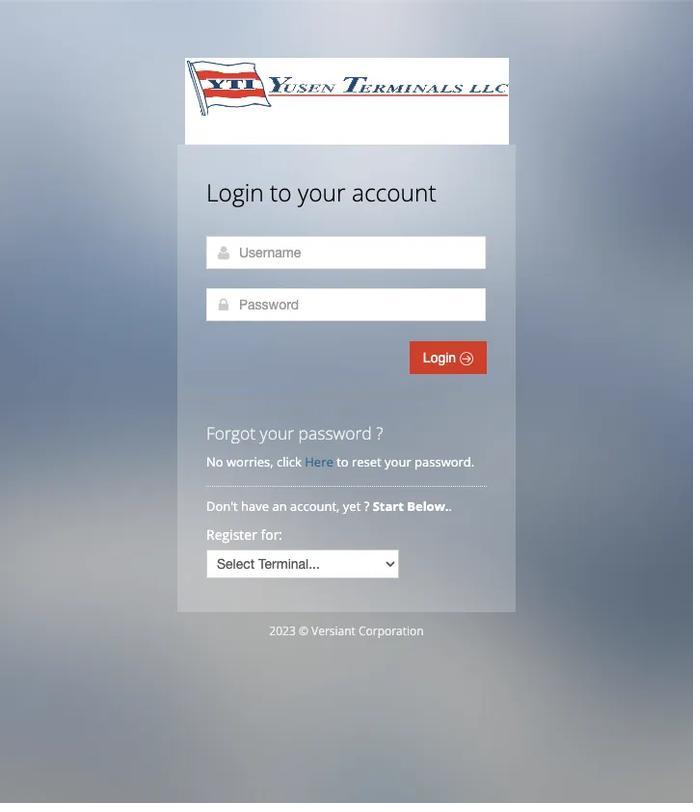 Task type: describe. For each thing, give the bounding box(es) containing it.
Password password field
[[206, 288, 486, 321]]

login to your account
[[206, 176, 437, 208]]

have
[[241, 498, 269, 515]]

here link
[[305, 453, 333, 471]]

©
[[299, 623, 308, 639]]

? inside forgot your password ? no worries, click here to reset your password.
[[376, 421, 383, 445]]

an
[[272, 498, 287, 515]]

don't
[[206, 498, 238, 515]]

forgot your password ? no worries, click here to reset your password.
[[206, 421, 475, 471]]

account,
[[290, 498, 340, 515]]

2023 © versiant corporation
[[269, 623, 424, 639]]

Username text field
[[206, 236, 486, 269]]

corporation
[[359, 623, 424, 639]]

worries,
[[227, 453, 274, 471]]

register for:
[[206, 526, 283, 544]]

forgot
[[206, 421, 256, 445]]

to inside forgot your password ? no worries, click here to reset your password.
[[337, 453, 349, 471]]

for:
[[261, 526, 283, 544]]

.
[[449, 498, 452, 515]]

here
[[305, 453, 333, 471]]

login for login
[[423, 350, 460, 366]]

2 vertical spatial your
[[385, 453, 412, 471]]

reset
[[352, 453, 382, 471]]

password.
[[415, 453, 475, 471]]

0 vertical spatial your
[[298, 176, 346, 208]]



Task type: vqa. For each thing, say whether or not it's contained in the screenshot.
.
yes



Task type: locate. For each thing, give the bounding box(es) containing it.
2023
[[269, 623, 296, 639]]

1 vertical spatial login
[[423, 350, 460, 366]]

0 vertical spatial ?
[[376, 421, 383, 445]]

click
[[277, 453, 302, 471]]

user image
[[216, 245, 231, 260]]

to up username text field
[[270, 176, 292, 208]]

swapright image
[[460, 352, 474, 366]]

?
[[376, 421, 383, 445], [364, 498, 370, 515]]

0 vertical spatial to
[[270, 176, 292, 208]]

no
[[206, 453, 223, 471]]

0 vertical spatial login
[[206, 176, 264, 208]]

login button
[[410, 341, 487, 374]]

2 horizontal spatial your
[[385, 453, 412, 471]]

start
[[373, 498, 404, 515]]

below.
[[407, 498, 449, 515]]

your
[[298, 176, 346, 208], [260, 421, 294, 445], [385, 453, 412, 471]]

yet
[[343, 498, 361, 515]]

to right here
[[337, 453, 349, 471]]

account
[[352, 176, 437, 208]]

your right reset
[[385, 453, 412, 471]]

0 horizontal spatial your
[[260, 421, 294, 445]]

login
[[206, 176, 264, 208], [423, 350, 460, 366]]

your up the click
[[260, 421, 294, 445]]

password
[[299, 421, 372, 445]]

lock image
[[216, 297, 231, 312]]

1 vertical spatial ?
[[364, 498, 370, 515]]

0 horizontal spatial ?
[[364, 498, 370, 515]]

? right yet
[[364, 498, 370, 515]]

login for login to your account
[[206, 176, 264, 208]]

register
[[206, 526, 257, 544]]

your up username text field
[[298, 176, 346, 208]]

0 horizontal spatial login
[[206, 176, 264, 208]]

1 horizontal spatial to
[[337, 453, 349, 471]]

1 horizontal spatial ?
[[376, 421, 383, 445]]

login inside button
[[423, 350, 460, 366]]

? up reset
[[376, 421, 383, 445]]

1 horizontal spatial your
[[298, 176, 346, 208]]

1 vertical spatial your
[[260, 421, 294, 445]]

0 horizontal spatial to
[[270, 176, 292, 208]]

1 vertical spatial to
[[337, 453, 349, 471]]

don't have an account, yet ? start below. .
[[206, 498, 456, 515]]

versiant
[[311, 623, 356, 639]]

to
[[270, 176, 292, 208], [337, 453, 349, 471]]

1 horizontal spatial login
[[423, 350, 460, 366]]



